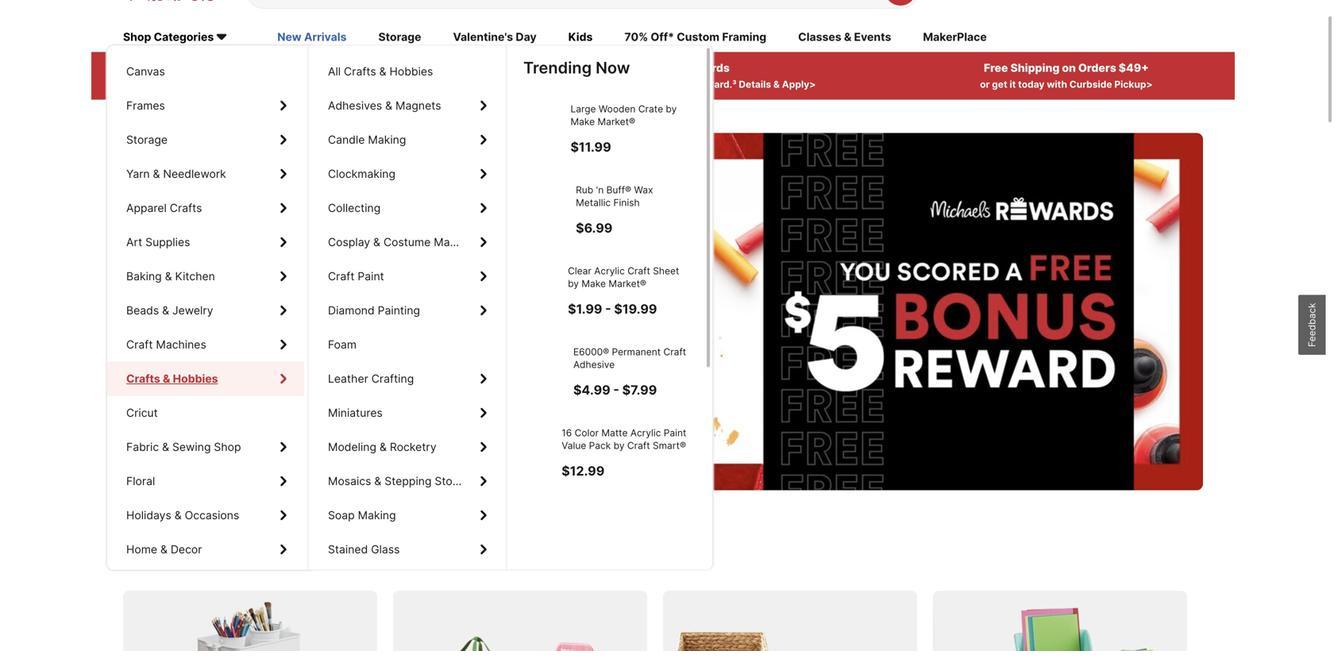 Task type: locate. For each thing, give the bounding box(es) containing it.
holidays & occasions for storage
[[126, 509, 239, 522]]

holidays for kids
[[126, 509, 171, 522]]

16 color matte acrylic paint value pack by craft smart®
[[587, 440, 687, 477]]

1 horizontal spatial market®
[[628, 116, 666, 128]]

new
[[277, 30, 302, 44], [192, 240, 275, 289]]

baking for shop categories
[[126, 270, 162, 283]]

floral for shop categories
[[126, 475, 155, 488]]

yarn for valentine's day
[[126, 167, 150, 181]]

save on creative storage for every space.
[[123, 546, 507, 569]]

floral link
[[107, 464, 304, 499], [107, 464, 304, 499], [107, 464, 304, 499], [107, 464, 304, 499], [107, 464, 304, 499], [107, 464, 304, 499], [107, 464, 304, 499], [107, 464, 304, 499]]

machines for kids
[[156, 338, 206, 352]]

0 horizontal spatial market®
[[587, 291, 625, 302]]

0 vertical spatial making
[[368, 133, 406, 147]]

wooden
[[615, 103, 652, 115]]

0 horizontal spatial acrylic
[[614, 265, 644, 277]]

jewelry for shop categories
[[172, 304, 213, 317]]

1 horizontal spatial on
[[1063, 61, 1076, 75]]

2 item undefined image from the top
[[524, 265, 574, 316]]

reward
[[242, 300, 310, 324]]

on up curbside
[[1063, 61, 1076, 75]]

1 vertical spatial paint
[[587, 453, 610, 464]]

regular
[[238, 61, 280, 75]]

$49+
[[1119, 61, 1149, 75]]

you down trending now
[[564, 79, 581, 90]]

apparel for kids
[[126, 201, 167, 215]]

colorful plastic storage bins image
[[934, 591, 1188, 652]]

beads & jewelry for valentine's day
[[126, 304, 213, 317]]

holidays for storage
[[126, 509, 171, 522]]

making right "costume"
[[434, 236, 472, 249]]

you up free.
[[535, 240, 601, 289]]

item undefined image left "16"
[[524, 440, 574, 491]]

matte
[[627, 440, 653, 452]]

shop for valentine's day
[[214, 441, 241, 454]]

craft machines link
[[107, 328, 304, 362], [107, 328, 304, 362], [107, 328, 304, 362], [107, 328, 304, 362], [107, 328, 304, 362], [107, 328, 304, 362], [107, 328, 304, 362], [107, 328, 304, 362]]

a new year's gift for you
[[155, 240, 601, 289]]

foam
[[328, 338, 357, 352]]

off
[[201, 61, 218, 75]]

art supplies link for shop categories
[[107, 225, 304, 259]]

0 vertical spatial by
[[587, 116, 598, 128]]

crafts & hobbies link for shop categories
[[107, 362, 304, 396]]

&
[[844, 30, 852, 44], [379, 65, 387, 78], [774, 79, 780, 90], [385, 99, 393, 112], [153, 167, 160, 181], [153, 167, 160, 181], [153, 167, 160, 181], [153, 167, 160, 181], [153, 167, 160, 181], [153, 167, 160, 181], [153, 167, 160, 181], [153, 167, 160, 181], [373, 236, 381, 249], [165, 270, 172, 283], [165, 270, 172, 283], [165, 270, 172, 283], [165, 270, 172, 283], [165, 270, 172, 283], [165, 270, 172, 283], [165, 270, 172, 283], [165, 270, 172, 283], [162, 304, 169, 317], [162, 304, 169, 317], [162, 304, 169, 317], [162, 304, 169, 317], [162, 304, 169, 317], [162, 304, 169, 317], [162, 304, 169, 317], [162, 304, 169, 317], [162, 372, 169, 386], [162, 372, 169, 386], [162, 372, 169, 386], [162, 372, 169, 386], [162, 372, 169, 386], [162, 372, 169, 386], [162, 372, 169, 386], [163, 372, 170, 386], [162, 441, 169, 454], [162, 441, 169, 454], [162, 441, 169, 454], [162, 441, 169, 454], [162, 441, 169, 454], [162, 441, 169, 454], [162, 441, 169, 454], [162, 441, 169, 454], [380, 441, 387, 454], [375, 475, 382, 488], [175, 509, 182, 522], [175, 509, 182, 522], [175, 509, 182, 522], [175, 509, 182, 522], [175, 509, 182, 522], [175, 509, 182, 522], [175, 509, 182, 522], [175, 509, 182, 522], [160, 543, 168, 557], [160, 543, 168, 557], [160, 543, 168, 557], [160, 543, 168, 557], [160, 543, 168, 557], [160, 543, 168, 557], [160, 543, 168, 557], [160, 543, 168, 557]]

your
[[603, 79, 624, 90]]

holidays & occasions for kids
[[126, 509, 239, 522]]

& inside "link"
[[844, 30, 852, 44]]

decor
[[171, 543, 202, 557], [171, 543, 202, 557], [171, 543, 202, 557], [171, 543, 202, 557], [171, 543, 202, 557], [171, 543, 202, 557], [171, 543, 202, 557], [171, 543, 202, 557]]

2 with from the left
[[1047, 79, 1068, 90]]

- for $1.99
[[625, 314, 631, 330]]

item undefined image left sheet
[[524, 265, 574, 316]]

kitchen for classes & events
[[175, 270, 215, 283]]

stained
[[328, 543, 368, 557]]

fabric for classes & events
[[126, 441, 159, 454]]

new up first on the top left of page
[[192, 240, 275, 289]]

fabric & sewing shop link
[[107, 430, 304, 464], [107, 430, 304, 464], [107, 430, 304, 464], [107, 430, 304, 464], [107, 430, 304, 464], [107, 430, 304, 464], [107, 430, 304, 464], [107, 430, 304, 464]]

craft inside 16 color matte acrylic paint value pack by craft smart®
[[587, 466, 610, 477]]

by right sheet
[[616, 278, 627, 290]]

1 vertical spatial making
[[434, 236, 472, 249]]

1 horizontal spatial acrylic
[[656, 440, 687, 452]]

floral link for valentine's day
[[107, 464, 304, 499]]

collecting link
[[309, 191, 505, 225]]

off*
[[651, 30, 675, 44]]

1 horizontal spatial for
[[474, 240, 525, 289]]

0 horizontal spatial new
[[192, 240, 275, 289]]

all right off
[[221, 61, 235, 75]]

kitchen
[[175, 270, 215, 283], [175, 270, 215, 283], [175, 270, 215, 283], [175, 270, 215, 283], [175, 270, 215, 283], [175, 270, 215, 283], [175, 270, 215, 283], [175, 270, 215, 283]]

mosaics & stepping stones link
[[309, 464, 505, 499]]

shop categories
[[123, 30, 214, 44]]

apparel crafts link for storage
[[107, 191, 304, 225]]

sign in button
[[155, 344, 229, 382]]

art supplies link
[[107, 225, 304, 259], [107, 225, 304, 259], [107, 225, 304, 259], [107, 225, 304, 259], [107, 225, 304, 259], [107, 225, 304, 259], [107, 225, 304, 259], [107, 225, 304, 259]]

beads & jewelry
[[126, 304, 213, 317], [126, 304, 213, 317], [126, 304, 213, 317], [126, 304, 213, 317], [126, 304, 213, 317], [126, 304, 213, 317], [126, 304, 213, 317], [126, 304, 213, 317]]

buff®
[[618, 184, 643, 196]]

beads for kids
[[126, 304, 159, 317]]

supplies
[[146, 236, 190, 249], [146, 236, 190, 249], [146, 236, 190, 249], [146, 236, 190, 249], [146, 236, 190, 249], [146, 236, 190, 249], [146, 236, 190, 249], [146, 236, 190, 249]]

-
[[625, 314, 631, 330], [627, 395, 633, 411]]

acrylic up pack
[[656, 440, 687, 452]]

sheet
[[587, 278, 613, 290]]

wax
[[645, 184, 665, 196]]

art for valentine's day
[[126, 236, 142, 249]]

1 horizontal spatial all
[[328, 65, 341, 78]]

valentine's day link
[[453, 29, 537, 47]]

valentine's
[[453, 30, 513, 44]]

for down "soap making"
[[357, 546, 384, 569]]

your
[[155, 300, 196, 324]]

storage
[[379, 30, 421, 44], [126, 133, 168, 147], [126, 133, 168, 147], [126, 133, 168, 147], [126, 133, 168, 147], [126, 133, 168, 147], [126, 133, 168, 147], [126, 133, 168, 147], [126, 133, 168, 147]]

yarn & needlework link for 70% off* custom framing
[[107, 157, 304, 191]]

yarn & needlework link for new arrivals
[[107, 157, 304, 191]]

9%
[[650, 61, 667, 75]]

1 horizontal spatial by
[[616, 278, 627, 290]]

jewelry for 70% off* custom framing
[[172, 304, 213, 317]]

hobbies for 70% off* custom framing
[[172, 372, 216, 386]]

1 vertical spatial -
[[627, 395, 633, 411]]

needlework
[[163, 167, 226, 181], [163, 167, 226, 181], [163, 167, 226, 181], [163, 167, 226, 181], [163, 167, 226, 181], [163, 167, 226, 181], [163, 167, 226, 181], [163, 167, 226, 181]]

yarn & needlework for valentine's day
[[126, 167, 226, 181]]

craft
[[647, 265, 670, 277], [328, 270, 355, 283], [126, 338, 153, 352], [126, 338, 153, 352], [126, 338, 153, 352], [126, 338, 153, 352], [126, 338, 153, 352], [126, 338, 153, 352], [126, 338, 153, 352], [126, 338, 153, 352], [587, 372, 610, 383], [587, 466, 610, 477]]

art supplies for kids
[[126, 236, 190, 249]]

0 horizontal spatial paint
[[358, 270, 384, 283]]

0 horizontal spatial make
[[601, 116, 625, 128]]

holidays & occasions link for shop categories
[[107, 499, 304, 533]]

fabric & sewing shop for new arrivals
[[126, 441, 241, 454]]

by inside large wooden crate by make market®
[[587, 116, 598, 128]]

by
[[587, 116, 598, 128], [616, 278, 627, 290], [665, 453, 676, 464]]

all up apply>
[[328, 65, 341, 78]]

baking
[[126, 270, 162, 283], [126, 270, 162, 283], [126, 270, 162, 283], [126, 270, 162, 283], [126, 270, 162, 283], [126, 270, 162, 283], [126, 270, 162, 283], [126, 270, 162, 283]]

apparel crafts link for valentine's day
[[107, 191, 304, 225]]

earn
[[622, 61, 648, 75]]

- left $7.99
[[627, 395, 633, 411]]

holidays for valentine's day
[[126, 509, 171, 522]]

makerplace
[[924, 30, 987, 44]]

and
[[485, 300, 519, 324]]

with right "today"
[[1047, 79, 1068, 90]]

item undefined image down when
[[524, 103, 574, 154]]

2 vertical spatial making
[[358, 509, 396, 522]]

by inside 16 color matte acrylic paint value pack by craft smart®
[[665, 453, 676, 464]]

1 item undefined image from the top
[[524, 103, 574, 154]]

make up the $1.99 - $19.99
[[630, 278, 654, 290]]

make down large
[[601, 116, 625, 128]]

metallic
[[587, 197, 622, 209]]

baking & kitchen for kids
[[126, 270, 215, 283]]

4 item undefined image from the top
[[524, 440, 574, 491]]

yarn & needlework for 70% off* custom framing
[[126, 167, 226, 181]]

space.
[[445, 546, 507, 569]]

shop
[[123, 30, 151, 44], [214, 441, 241, 454], [214, 441, 241, 454], [214, 441, 241, 454], [214, 441, 241, 454], [214, 441, 241, 454], [214, 441, 241, 454], [214, 441, 241, 454], [214, 441, 241, 454]]

acrylic inside 16 color matte acrylic paint value pack by craft smart®
[[656, 440, 687, 452]]

canvas link for shop categories
[[107, 54, 304, 89]]

home for valentine's day
[[126, 543, 157, 557]]

market® down the "wooden"
[[628, 116, 666, 128]]

occasions for new arrivals
[[185, 509, 239, 522]]

home & decor link for kids
[[107, 533, 304, 567]]

apparel crafts link for classes & events
[[107, 191, 304, 225]]

for
[[474, 240, 525, 289], [357, 546, 384, 569]]

mosaics & stepping stones
[[328, 475, 471, 488]]

stepping
[[385, 475, 432, 488]]

all
[[221, 61, 235, 75], [328, 65, 341, 78]]

item undefined image inside 16 color matte acrylic paint value pack by craft smart® link
[[524, 440, 574, 491]]

1 horizontal spatial new
[[277, 30, 302, 44]]

1 vertical spatial you
[[535, 240, 601, 289]]

by right pack
[[665, 453, 676, 464]]

by down large
[[587, 116, 598, 128]]

1 vertical spatial acrylic
[[656, 440, 687, 452]]

paint up diamond painting
[[358, 270, 384, 283]]

0 horizontal spatial all
[[221, 61, 235, 75]]

0 horizontal spatial for
[[357, 546, 384, 569]]

0 vertical spatial market®
[[628, 116, 666, 128]]

needlework for classes & events
[[163, 167, 226, 181]]

home & decor link for valentine's day
[[107, 533, 304, 567]]

fabric & sewing shop for classes & events
[[126, 441, 241, 454]]

by inside clear acrylic craft sheet by make market®
[[616, 278, 627, 290]]

permanent
[[626, 359, 675, 371]]

is
[[415, 300, 429, 324]]

now
[[596, 58, 630, 77]]

cricut for classes & events
[[126, 406, 158, 420]]

with
[[177, 79, 198, 90], [1047, 79, 1068, 90]]

1 horizontal spatial paint
[[587, 453, 610, 464]]

yarn for shop categories
[[126, 167, 150, 181]]

item undefined image left e6000®
[[524, 359, 574, 410]]

on right save
[[173, 546, 197, 569]]

market® down sheet
[[587, 291, 625, 302]]

craft machines link for shop categories
[[107, 328, 304, 362]]

year
[[371, 300, 410, 324]]

crafts & hobbies for shop categories
[[126, 372, 216, 386]]

1 with from the left
[[177, 79, 198, 90]]

0 vertical spatial paint
[[358, 270, 384, 283]]

all crafts & hobbies
[[328, 65, 433, 78]]

occasions for shop categories
[[185, 509, 239, 522]]

machines
[[156, 338, 206, 352], [156, 338, 206, 352], [156, 338, 206, 352], [156, 338, 206, 352], [156, 338, 206, 352], [156, 338, 206, 352], [156, 338, 206, 352], [156, 338, 206, 352]]

baking for new arrivals
[[126, 270, 162, 283]]

free.
[[553, 300, 605, 324]]

1 vertical spatial market®
[[587, 291, 625, 302]]

needlework for 70% off* custom framing
[[163, 167, 226, 181]]

20%
[[173, 61, 198, 75]]

1 vertical spatial make
[[630, 278, 654, 290]]

yarn & needlework for new arrivals
[[126, 167, 226, 181]]

yarn & needlework link for storage
[[107, 157, 304, 191]]

making up glass
[[358, 509, 396, 522]]

0 horizontal spatial with
[[177, 79, 198, 90]]

beads for 70% off* custom framing
[[126, 304, 159, 317]]

0 horizontal spatial on
[[173, 546, 197, 569]]

frames
[[126, 99, 165, 112], [126, 99, 165, 112], [126, 99, 165, 112], [126, 99, 165, 112], [126, 99, 165, 112], [126, 99, 165, 112], [126, 99, 165, 112], [126, 99, 165, 112]]

with inside the 20% off all regular price purchases with code daily23us. exclusions apply>
[[177, 79, 198, 90]]

beads & jewelry for 70% off* custom framing
[[126, 304, 213, 317]]

paint inside the craft paint link
[[358, 270, 384, 283]]

jewelry for storage
[[172, 304, 213, 317]]

art supplies for valentine's day
[[126, 236, 190, 249]]

0 horizontal spatial by
[[587, 116, 598, 128]]

make inside clear acrylic craft sheet by make market®
[[630, 278, 654, 290]]

0 vertical spatial -
[[625, 314, 631, 330]]

kids link
[[569, 29, 593, 47]]

with inside free shipping on orders $49+ or get it today with curbside pickup>
[[1047, 79, 1068, 90]]

crafts & hobbies
[[126, 372, 216, 386], [126, 372, 216, 386], [126, 372, 216, 386], [126, 372, 216, 386], [126, 372, 216, 386], [126, 372, 216, 386], [126, 372, 216, 386], [126, 372, 218, 386]]

storage link for classes & events
[[107, 123, 304, 157]]

paint down "16"
[[587, 453, 610, 464]]

crafts inside all crafts & hobbies link
[[344, 65, 376, 78]]

craft machines link for classes & events
[[107, 328, 304, 362]]

clear
[[587, 265, 611, 277]]

2 vertical spatial by
[[665, 453, 676, 464]]

home & decor
[[126, 543, 202, 557], [126, 543, 202, 557], [126, 543, 202, 557], [126, 543, 202, 557], [126, 543, 202, 557], [126, 543, 202, 557], [126, 543, 202, 557], [126, 543, 202, 557]]

frames link
[[107, 89, 304, 123], [107, 89, 304, 123], [107, 89, 304, 123], [107, 89, 304, 123], [107, 89, 304, 123], [107, 89, 304, 123], [107, 89, 304, 123], [107, 89, 304, 123]]

0 vertical spatial for
[[474, 240, 525, 289]]

you for for
[[535, 240, 601, 289]]

apparel crafts link for 70% off* custom framing
[[107, 191, 304, 225]]

1 horizontal spatial with
[[1047, 79, 1068, 90]]

2 horizontal spatial by
[[665, 453, 676, 464]]

acrylic right clear
[[614, 265, 644, 277]]

0 vertical spatial make
[[601, 116, 625, 128]]

you inside earn 9% in rewards when you use your michaels™ credit card.³ details & apply>
[[564, 79, 581, 90]]

home & decor for storage
[[126, 543, 202, 557]]

1 vertical spatial new
[[192, 240, 275, 289]]

with down 20%
[[177, 79, 198, 90]]

home & decor link for shop categories
[[107, 533, 304, 567]]

canvas link for 70% off* custom framing
[[107, 54, 304, 89]]

1 vertical spatial for
[[357, 546, 384, 569]]

apparel crafts for 70% off* custom framing
[[126, 201, 202, 215]]

frames for new arrivals
[[126, 99, 165, 112]]

1 vertical spatial by
[[616, 278, 627, 290]]

kitchen for valentine's day
[[175, 270, 215, 283]]

occasions for valentine's day
[[185, 509, 239, 522]]

use
[[584, 79, 601, 90]]

canvas link for kids
[[107, 54, 304, 89]]

cricut for kids
[[126, 406, 158, 420]]

apparel for new arrivals
[[126, 201, 167, 215]]

white rolling cart with art supplies image
[[123, 591, 377, 652]]

market® inside clear acrylic craft sheet by make market®
[[587, 291, 625, 302]]

1 horizontal spatial make
[[630, 278, 654, 290]]

for up and
[[474, 240, 525, 289]]

yarn & needlework link for kids
[[107, 157, 304, 191]]

canvas
[[126, 65, 165, 78], [126, 65, 165, 78], [126, 65, 165, 78], [126, 65, 165, 78], [126, 65, 165, 78], [126, 65, 165, 78], [126, 65, 165, 78], [126, 65, 165, 78]]

0 vertical spatial you
[[564, 79, 581, 90]]

cricut link for new arrivals
[[107, 396, 304, 430]]

item undefined image
[[524, 103, 574, 154], [524, 265, 574, 316], [524, 359, 574, 410], [524, 440, 574, 491]]

craft machines for storage
[[126, 338, 206, 352]]

& inside earn 9% in rewards when you use your michaels™ credit card.³ details & apply>
[[774, 79, 780, 90]]

holidays & occasions
[[126, 509, 239, 522], [126, 509, 239, 522], [126, 509, 239, 522], [126, 509, 239, 522], [126, 509, 239, 522], [126, 509, 239, 522], [126, 509, 239, 522], [126, 509, 239, 522]]

apparel
[[126, 201, 167, 215], [126, 201, 167, 215], [126, 201, 167, 215], [126, 201, 167, 215], [126, 201, 167, 215], [126, 201, 167, 215], [126, 201, 167, 215], [126, 201, 167, 215]]

art supplies for 70% off* custom framing
[[126, 236, 190, 249]]

0 vertical spatial acrylic
[[614, 265, 644, 277]]

cricut link for 70% off* custom framing
[[107, 396, 304, 430]]

0 vertical spatial on
[[1063, 61, 1076, 75]]

making down adhesives & magnets
[[368, 133, 406, 147]]

canvas for kids
[[126, 65, 165, 78]]

home & decor for shop categories
[[126, 543, 202, 557]]

- right $1.99
[[625, 314, 631, 330]]

new up the price
[[277, 30, 302, 44]]

storage link
[[379, 29, 421, 47], [107, 123, 304, 157], [107, 123, 304, 157], [107, 123, 304, 157], [107, 123, 304, 157], [107, 123, 304, 157], [107, 123, 304, 157], [107, 123, 304, 157], [107, 123, 304, 157]]

yarn & needlework for classes & events
[[126, 167, 226, 181]]

3 item undefined image from the top
[[524, 359, 574, 410]]

cricut for valentine's day
[[126, 406, 158, 420]]

e6000®
[[587, 359, 623, 371]]

you
[[564, 79, 581, 90], [535, 240, 601, 289]]

beads & jewelry link for valentine's day
[[107, 294, 304, 328]]

frames for shop categories
[[126, 99, 165, 112]]

beads & jewelry link for shop categories
[[107, 294, 304, 328]]



Task type: vqa. For each thing, say whether or not it's contained in the screenshot.


Task type: describe. For each thing, give the bounding box(es) containing it.
frames link for shop categories
[[107, 89, 304, 123]]

crafts & hobbies for kids
[[126, 372, 216, 386]]

decor for kids
[[171, 543, 202, 557]]

decor for 70% off* custom framing
[[171, 543, 202, 557]]

kitchen for 70% off* custom framing
[[175, 270, 215, 283]]

modeling
[[328, 441, 377, 454]]

hobbies for kids
[[172, 372, 216, 386]]

cosplay
[[328, 236, 370, 249]]

baking for kids
[[126, 270, 162, 283]]

shipping
[[1011, 61, 1060, 75]]

$4.99 - $7.99
[[587, 395, 671, 411]]

art supplies for new arrivals
[[126, 236, 190, 249]]

crafts & hobbies for 70% off* custom framing
[[126, 372, 216, 386]]

clockmaking link
[[309, 157, 505, 191]]

baking & kitchen for storage
[[126, 270, 215, 283]]

magnets
[[396, 99, 441, 112]]

fabric & sewing shop link for storage
[[107, 430, 304, 464]]

floral link for 70% off* custom framing
[[107, 464, 304, 499]]

beads for classes & events
[[126, 304, 159, 317]]

craft paint link
[[309, 259, 505, 294]]

clear acrylic craft sheet by make market®
[[587, 265, 670, 302]]

pack
[[640, 453, 662, 464]]

curbside
[[1070, 79, 1113, 90]]

a
[[155, 240, 183, 289]]

storage
[[281, 546, 353, 569]]

arrivals
[[304, 30, 347, 44]]

diamond painting
[[328, 304, 420, 317]]

every
[[388, 546, 441, 569]]

in
[[670, 61, 680, 75]]

cosplay & costume making link
[[309, 225, 505, 259]]

rub 'n buff® wax metallic finish
[[587, 184, 665, 209]]

stones
[[435, 475, 471, 488]]

hobbies for storage
[[172, 372, 216, 386]]

events
[[855, 30, 892, 44]]

gift
[[401, 240, 464, 289]]

craft inside e6000® permanent craft adhesive
[[587, 372, 610, 383]]

apparel crafts for valentine's day
[[126, 201, 202, 215]]

machines for classes & events
[[156, 338, 206, 352]]

floral for valentine's day
[[126, 475, 155, 488]]

fabric & sewing shop for 70% off* custom framing
[[126, 441, 241, 454]]

frames for classes & events
[[126, 99, 165, 112]]

craft machines for valentine's day
[[126, 338, 206, 352]]

categories
[[154, 30, 214, 44]]

crafts & hobbies for new arrivals
[[126, 372, 216, 386]]

purchases
[[314, 61, 372, 75]]

frames link for new arrivals
[[107, 89, 304, 123]]

art for kids
[[126, 236, 142, 249]]

acrylic inside clear acrylic craft sheet by make market®
[[614, 265, 644, 277]]

floral for storage
[[126, 475, 155, 488]]

craft inside clear acrylic craft sheet by make market®
[[647, 265, 670, 277]]

$11.99
[[587, 139, 628, 155]]

trending now
[[524, 58, 630, 77]]

diamond painting link
[[309, 294, 505, 328]]

crafts & hobbies link for new arrivals
[[107, 362, 304, 396]]

value
[[613, 453, 637, 464]]

it
[[1010, 79, 1016, 90]]

20% off all regular price purchases with code daily23us. exclusions apply>
[[173, 61, 372, 90]]

large wooden crate by make market®
[[587, 103, 680, 128]]

home & decor link for storage
[[107, 533, 304, 567]]

daily23us.
[[225, 79, 281, 90]]

free shipping on orders $49+ or get it today with curbside pickup>
[[981, 61, 1153, 90]]

soap making link
[[309, 499, 505, 533]]

apparel for classes & events
[[126, 201, 167, 215]]

floral for new arrivals
[[126, 475, 155, 488]]

yarn for classes & events
[[126, 167, 150, 181]]

crafting
[[372, 372, 414, 386]]

supplies for 70% off* custom framing
[[146, 236, 190, 249]]

exclusions
[[283, 79, 334, 90]]

crafts & hobbies link for kids
[[107, 362, 304, 396]]

beads & jewelry link for new arrivals
[[107, 294, 304, 328]]

home & decor link for new arrivals
[[107, 533, 304, 567]]

you scored a free $5 bonus reward image
[[123, 133, 1204, 491]]

market® inside large wooden crate by make market®
[[628, 116, 666, 128]]

modeling & rocketry link
[[309, 430, 505, 464]]

price
[[283, 61, 311, 75]]

1 vertical spatial on
[[173, 546, 197, 569]]

16 color matte acrylic paint value pack by craft smart® link
[[524, 440, 689, 508]]

floral link for kids
[[107, 464, 304, 499]]

yarn for kids
[[126, 167, 150, 181]]

supplies for kids
[[146, 236, 190, 249]]

canvas for shop categories
[[126, 65, 165, 78]]

kitchen for shop categories
[[175, 270, 215, 283]]

machines for valentine's day
[[156, 338, 206, 352]]

hobbies for classes & events
[[172, 372, 216, 386]]

making for candle making
[[368, 133, 406, 147]]

frames for 70% off* custom framing
[[126, 99, 165, 112]]

sign in
[[174, 356, 210, 370]]

holidays for shop categories
[[126, 509, 171, 522]]

in
[[200, 356, 210, 370]]

16
[[587, 440, 598, 452]]

craft machines link for 70% off* custom framing
[[107, 328, 304, 362]]

crafts & hobbies for classes & events
[[126, 372, 216, 386]]

fabric for shop categories
[[126, 441, 159, 454]]

holidays & occasions for valentine's day
[[126, 509, 239, 522]]

rub
[[587, 184, 605, 196]]

fabric & sewing shop link for valentine's day
[[107, 430, 304, 464]]

storage for valentine's day
[[126, 133, 168, 147]]

apparel crafts for kids
[[126, 201, 202, 215]]

holidays & occasions for new arrivals
[[126, 509, 239, 522]]

all crafts & hobbies link
[[309, 54, 505, 89]]

holidays for new arrivals
[[126, 509, 171, 522]]

$7.99
[[636, 395, 671, 411]]

holidays & occasions link for kids
[[107, 499, 304, 533]]

soap making
[[328, 509, 396, 522]]

your first reward of the year is here, and it's free.
[[155, 300, 605, 324]]

it's
[[523, 300, 549, 324]]

classes & events link
[[799, 29, 892, 47]]

framing
[[722, 30, 767, 44]]

stained glass
[[328, 543, 400, 557]]

storage link for storage
[[107, 123, 304, 157]]

creative
[[201, 546, 277, 569]]

canvas link for storage
[[107, 54, 304, 89]]

adhesive
[[613, 372, 654, 383]]

beads for shop categories
[[126, 304, 159, 317]]

apparel crafts for new arrivals
[[126, 201, 202, 215]]

code
[[200, 79, 223, 90]]

free
[[984, 61, 1009, 75]]

orders
[[1079, 61, 1117, 75]]

candle making link
[[309, 123, 505, 157]]

collecting
[[328, 201, 381, 215]]

shop for 70% off* custom framing
[[214, 441, 241, 454]]

new arrivals
[[277, 30, 347, 44]]

70% off* custom framing
[[625, 30, 767, 44]]

color
[[600, 440, 624, 452]]

when
[[536, 79, 562, 90]]

needlework for kids
[[163, 167, 226, 181]]

first
[[201, 300, 237, 324]]

beads & jewelry link for storage
[[107, 294, 304, 328]]

needlework for new arrivals
[[163, 167, 226, 181]]

floral for 70% off* custom framing
[[126, 475, 155, 488]]

michaels™
[[626, 79, 674, 90]]

beads & jewelry for classes & events
[[126, 304, 213, 317]]

of
[[315, 300, 333, 324]]

apply>
[[782, 79, 816, 90]]

custom
[[677, 30, 720, 44]]

70%
[[625, 30, 648, 44]]

miniatures link
[[309, 396, 505, 430]]

baking & kitchen for valentine's day
[[126, 270, 215, 283]]

get
[[993, 79, 1008, 90]]

adhesives & magnets
[[328, 99, 441, 112]]

beads & jewelry for storage
[[126, 304, 213, 317]]

soap
[[328, 509, 355, 522]]

fabric & sewing shop link for shop categories
[[107, 430, 304, 464]]

holidays & occasions link for new arrivals
[[107, 499, 304, 533]]

adhesives & magnets link
[[309, 89, 505, 123]]

make inside large wooden crate by make market®
[[601, 116, 625, 128]]

all inside the 20% off all regular price purchases with code daily23us. exclusions apply>
[[221, 61, 235, 75]]

makerplace link
[[924, 29, 987, 47]]

baking & kitchen link for new arrivals
[[107, 259, 304, 294]]

$19.99
[[633, 314, 676, 330]]

crafts & hobbies link for 70% off* custom framing
[[107, 362, 304, 396]]

finish
[[625, 197, 651, 209]]

0 vertical spatial new
[[277, 30, 302, 44]]

on inside free shipping on orders $49+ or get it today with curbside pickup>
[[1063, 61, 1076, 75]]

fabric & sewing shop for valentine's day
[[126, 441, 241, 454]]

jewelry for new arrivals
[[172, 304, 213, 317]]

$1.99 - $19.99
[[587, 314, 676, 330]]

baking & kitchen link for classes & events
[[107, 259, 304, 294]]

storage link for kids
[[107, 123, 304, 157]]

holiday storage containers image
[[393, 591, 648, 652]]

valentine's day
[[453, 30, 537, 44]]

shop categories link
[[123, 29, 246, 47]]

three water hyacinth baskets in white, brown and tan image
[[663, 591, 918, 652]]

leather crafting
[[328, 372, 414, 386]]

canvas link for valentine's day
[[107, 54, 304, 89]]

70% off* custom framing link
[[625, 29, 767, 47]]

home for shop categories
[[126, 543, 157, 557]]

baking & kitchen for new arrivals
[[126, 270, 215, 283]]

the
[[338, 300, 366, 324]]

supplies for classes & events
[[146, 236, 190, 249]]

apply>
[[336, 79, 368, 90]]

supplies for shop categories
[[146, 236, 190, 249]]

$6.99
[[587, 220, 624, 236]]

fabric for kids
[[126, 441, 159, 454]]

kitchen for kids
[[175, 270, 215, 283]]

e6000® permanent craft adhesive
[[587, 359, 675, 383]]

adhesives
[[328, 99, 382, 112]]

storage for new arrivals
[[126, 133, 168, 147]]

smart®
[[613, 466, 646, 477]]

classes & events
[[799, 30, 892, 44]]

glass
[[371, 543, 400, 557]]

beads & jewelry for shop categories
[[126, 304, 213, 317]]

yarn & needlework link for valentine's day
[[107, 157, 304, 191]]

paint inside 16 color matte acrylic paint value pack by craft smart®
[[587, 453, 610, 464]]

frames for valentine's day
[[126, 99, 165, 112]]

rocketry
[[390, 441, 437, 454]]

art supplies link for storage
[[107, 225, 304, 259]]

beads & jewelry for new arrivals
[[126, 304, 213, 317]]

item undefined image for $1.99 - $19.99
[[524, 265, 574, 316]]

painting
[[378, 304, 420, 317]]



